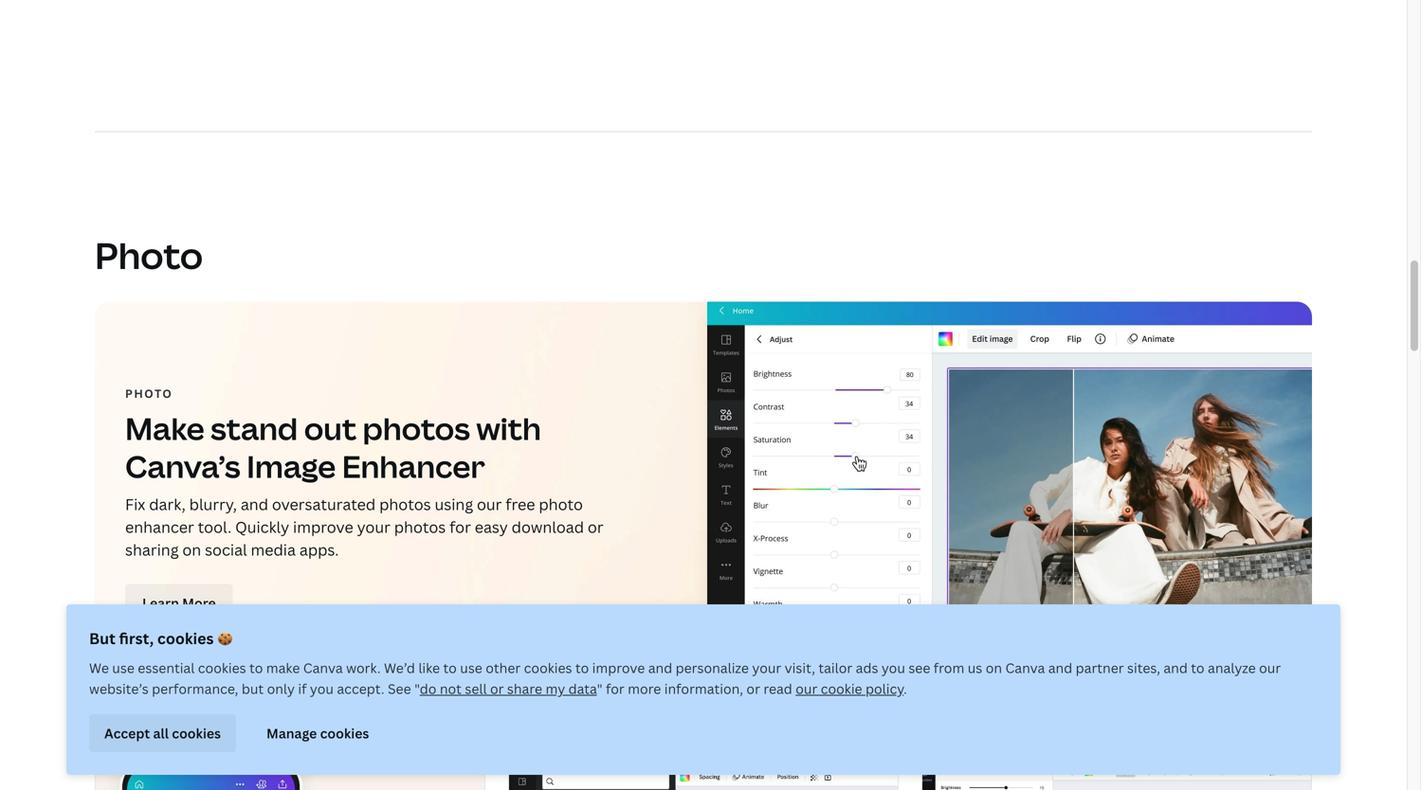 Task type: locate. For each thing, give the bounding box(es) containing it.
2 " from the left
[[597, 680, 603, 699]]

cookies
[[157, 629, 214, 649], [198, 660, 246, 678], [524, 660, 572, 678], [172, 725, 221, 743], [320, 725, 369, 743]]

0 vertical spatial photos
[[363, 408, 470, 450]]

and left partner
[[1049, 660, 1073, 678]]

1 horizontal spatial on
[[986, 660, 1003, 678]]

from
[[934, 660, 965, 678]]

for
[[450, 518, 471, 538], [606, 680, 625, 699]]

canva
[[303, 660, 343, 678], [1006, 660, 1045, 678]]

" right see at the left bottom
[[415, 680, 420, 699]]

on right us on the bottom right
[[986, 660, 1003, 678]]

to up but
[[249, 660, 263, 678]]

"
[[415, 680, 420, 699], [597, 680, 603, 699]]

1 horizontal spatial improve
[[592, 660, 645, 678]]

you
[[882, 660, 906, 678], [310, 680, 334, 699]]

0 vertical spatial on
[[182, 540, 201, 561]]

our inside we use essential cookies to make canva work. we'd like to use other cookies to improve and personalize your visit, tailor ads you see from us on canva and partner sites, and to analyze our website's performance, but only if you accept. see "
[[1260, 660, 1282, 678]]

2 to from the left
[[443, 660, 457, 678]]

0 horizontal spatial your
[[357, 518, 391, 538]]

photos down enhancer
[[379, 495, 431, 515]]

us
[[968, 660, 983, 678]]

0 vertical spatial photo
[[95, 231, 203, 280]]

but first, cookies 🍪
[[89, 629, 233, 649]]

canva up if
[[303, 660, 343, 678]]

2 horizontal spatial our
[[1260, 660, 1282, 678]]

1 vertical spatial photos
[[379, 495, 431, 515]]

canva's
[[125, 446, 241, 488]]

enhancer
[[342, 446, 485, 488]]

0 horizontal spatial use
[[112, 660, 135, 678]]

2 use from the left
[[460, 660, 483, 678]]

canva right us on the bottom right
[[1006, 660, 1045, 678]]

or right sell
[[490, 680, 504, 699]]

not
[[440, 680, 462, 699]]

oversaturated
[[272, 495, 376, 515]]

make
[[125, 408, 205, 450]]

free
[[506, 495, 535, 515]]

photos
[[363, 408, 470, 450], [379, 495, 431, 515], [394, 518, 446, 538]]

see
[[388, 680, 411, 699]]

quickly
[[235, 518, 289, 538]]

2 canva from the left
[[1006, 660, 1045, 678]]

information,
[[665, 680, 744, 699]]

use
[[112, 660, 135, 678], [460, 660, 483, 678]]

stand
[[211, 408, 298, 450]]

0 vertical spatial for
[[450, 518, 471, 538]]

on inside we use essential cookies to make canva work. we'd like to use other cookies to improve and personalize your visit, tailor ads you see from us on canva and partner sites, and to analyze our website's performance, but only if you accept. see "
[[986, 660, 1003, 678]]

1 horizontal spatial you
[[882, 660, 906, 678]]

photo inside photo make stand out photos with canva's image enhancer fix dark, blurry, and oversaturated photos using our free photo enhancer tool. quickly improve your photos for easy download or sharing on social media apps.
[[125, 386, 173, 402]]

1 horizontal spatial for
[[606, 680, 625, 699]]

1 horizontal spatial use
[[460, 660, 483, 678]]

manage
[[267, 725, 317, 743]]

to up data
[[576, 660, 589, 678]]

on
[[182, 540, 201, 561], [986, 660, 1003, 678]]

apps.
[[300, 540, 339, 561]]

my
[[546, 680, 565, 699]]

improve down oversaturated
[[293, 518, 353, 538]]

0 horizontal spatial or
[[490, 680, 504, 699]]

0 vertical spatial you
[[882, 660, 906, 678]]

you up 'policy'
[[882, 660, 906, 678]]

and inside photo make stand out photos with canva's image enhancer fix dark, blurry, and oversaturated photos using our free photo enhancer tool. quickly improve your photos for easy download or sharing on social media apps.
[[241, 495, 268, 515]]

use up sell
[[460, 660, 483, 678]]

photos up using
[[363, 408, 470, 450]]

your
[[357, 518, 391, 538], [752, 660, 782, 678]]

do not sell or share my data " for more information, or read our cookie policy .
[[420, 680, 908, 699]]

photos down using
[[394, 518, 446, 538]]

your up read
[[752, 660, 782, 678]]

improve inside photo make stand out photos with canva's image enhancer fix dark, blurry, and oversaturated photos using our free photo enhancer tool. quickly improve your photos for easy download or sharing on social media apps.
[[293, 518, 353, 538]]

our right analyze
[[1260, 660, 1282, 678]]

to
[[249, 660, 263, 678], [443, 660, 457, 678], [576, 660, 589, 678], [1191, 660, 1205, 678]]

1 vertical spatial our
[[1260, 660, 1282, 678]]

dark,
[[149, 495, 186, 515]]

photo for photo make stand out photos with canva's image enhancer fix dark, blurry, and oversaturated photos using our free photo enhancer tool. quickly improve your photos for easy download or sharing on social media apps.
[[125, 386, 173, 402]]

we'd
[[384, 660, 415, 678]]

1 vertical spatial on
[[986, 660, 1003, 678]]

1 horizontal spatial our
[[796, 680, 818, 699]]

0 horizontal spatial on
[[182, 540, 201, 561]]

our inside photo make stand out photos with canva's image enhancer fix dark, blurry, and oversaturated photos using our free photo enhancer tool. quickly improve your photos for easy download or sharing on social media apps.
[[477, 495, 502, 515]]

0 horizontal spatial improve
[[293, 518, 353, 538]]

download
[[512, 518, 584, 538]]

tool.
[[198, 518, 232, 538]]

to right the like
[[443, 660, 457, 678]]

.
[[904, 680, 908, 699]]

🍪
[[217, 629, 233, 649]]

social
[[205, 540, 247, 561]]

only
[[267, 680, 295, 699]]

tailor
[[819, 660, 853, 678]]

cookies up my
[[524, 660, 572, 678]]

or right download
[[588, 518, 604, 538]]

our down visit,
[[796, 680, 818, 699]]

cookies up "essential"
[[157, 629, 214, 649]]

your inside photo make stand out photos with canva's image enhancer fix dark, blurry, and oversaturated photos using our free photo enhancer tool. quickly improve your photos for easy download or sharing on social media apps.
[[357, 518, 391, 538]]

0 vertical spatial improve
[[293, 518, 353, 538]]

1 horizontal spatial your
[[752, 660, 782, 678]]

0 horizontal spatial for
[[450, 518, 471, 538]]

photo
[[95, 231, 203, 280], [125, 386, 173, 402]]

manage cookies
[[267, 725, 369, 743]]

fix
[[125, 495, 145, 515]]

our
[[477, 495, 502, 515], [1260, 660, 1282, 678], [796, 680, 818, 699]]

performance,
[[152, 680, 238, 699]]

all
[[153, 725, 169, 743]]

or left read
[[747, 680, 761, 699]]

0 horizontal spatial our
[[477, 495, 502, 515]]

and
[[241, 495, 268, 515], [648, 660, 673, 678], [1049, 660, 1073, 678], [1164, 660, 1188, 678]]

1 vertical spatial for
[[606, 680, 625, 699]]

0 vertical spatial your
[[357, 518, 391, 538]]

accept.
[[337, 680, 385, 699]]

media
[[251, 540, 296, 561]]

but
[[89, 629, 116, 649]]

4 to from the left
[[1191, 660, 1205, 678]]

or inside photo make stand out photos with canva's image enhancer fix dark, blurry, and oversaturated photos using our free photo enhancer tool. quickly improve your photos for easy download or sharing on social media apps.
[[588, 518, 604, 538]]

0 horizontal spatial you
[[310, 680, 334, 699]]

improve up the more
[[592, 660, 645, 678]]

to left analyze
[[1191, 660, 1205, 678]]

cookies down accept.
[[320, 725, 369, 743]]

for left the more
[[606, 680, 625, 699]]

1 use from the left
[[112, 660, 135, 678]]

on inside photo make stand out photos with canva's image enhancer fix dark, blurry, and oversaturated photos using our free photo enhancer tool. quickly improve your photos for easy download or sharing on social media apps.
[[182, 540, 201, 561]]

1 horizontal spatial or
[[588, 518, 604, 538]]

use up the website's
[[112, 660, 135, 678]]

on down tool.
[[182, 540, 201, 561]]

1 " from the left
[[415, 680, 420, 699]]

or
[[588, 518, 604, 538], [490, 680, 504, 699], [747, 680, 761, 699]]

and up quickly
[[241, 495, 268, 515]]

you right if
[[310, 680, 334, 699]]

blurry,
[[189, 495, 237, 515]]

0 vertical spatial our
[[477, 495, 502, 515]]

1 horizontal spatial canva
[[1006, 660, 1045, 678]]

1 vertical spatial improve
[[592, 660, 645, 678]]

1 horizontal spatial "
[[597, 680, 603, 699]]

and right sites,
[[1164, 660, 1188, 678]]

0 horizontal spatial canva
[[303, 660, 343, 678]]

our up easy
[[477, 495, 502, 515]]

photo
[[539, 495, 583, 515]]

1 canva from the left
[[303, 660, 343, 678]]

0 horizontal spatial "
[[415, 680, 420, 699]]

for down using
[[450, 518, 471, 538]]

1 vertical spatial your
[[752, 660, 782, 678]]

" right my
[[597, 680, 603, 699]]

improve
[[293, 518, 353, 538], [592, 660, 645, 678]]

see
[[909, 660, 931, 678]]

essential
[[138, 660, 195, 678]]

out
[[304, 408, 357, 450]]

1 vertical spatial photo
[[125, 386, 173, 402]]

your down oversaturated
[[357, 518, 391, 538]]



Task type: vqa. For each thing, say whether or not it's contained in the screenshot.
" in the We use essential cookies to make Canva work. We'd like to use other cookies to improve and personalize your visit, tailor ads you see from us on Canva and partner sites, and to analyze our website's performance, but only if you accept. See "
yes



Task type: describe. For each thing, give the bounding box(es) containing it.
read
[[764, 680, 793, 699]]

we use essential cookies to make canva work. we'd like to use other cookies to improve and personalize your visit, tailor ads you see from us on canva and partner sites, and to analyze our website's performance, but only if you accept. see "
[[89, 660, 1282, 699]]

policy
[[866, 680, 904, 699]]

using
[[435, 495, 473, 515]]

personalize
[[676, 660, 749, 678]]

make
[[266, 660, 300, 678]]

visit,
[[785, 660, 816, 678]]

photo make stand out photos with canva's image enhancer fix dark, blurry, and oversaturated photos using our free photo enhancer tool. quickly improve your photos for easy download or sharing on social media apps.
[[125, 386, 604, 561]]

accept all cookies
[[104, 725, 221, 743]]

work.
[[346, 660, 381, 678]]

2 vertical spatial photos
[[394, 518, 446, 538]]

enhancer
[[125, 518, 194, 538]]

easy
[[475, 518, 508, 538]]

partner
[[1076, 660, 1124, 678]]

cookies down 🍪
[[198, 660, 246, 678]]

we
[[89, 660, 109, 678]]

our cookie policy link
[[796, 680, 904, 699]]

cookies right the all
[[172, 725, 221, 743]]

sites,
[[1128, 660, 1161, 678]]

ads
[[856, 660, 879, 678]]

sell
[[465, 680, 487, 699]]

1 to from the left
[[249, 660, 263, 678]]

cookie
[[821, 680, 863, 699]]

sharing
[[125, 540, 179, 561]]

website's
[[89, 680, 149, 699]]

more
[[628, 680, 661, 699]]

your inside we use essential cookies to make canva work. we'd like to use other cookies to improve and personalize your visit, tailor ads you see from us on canva and partner sites, and to analyze our website's performance, but only if you accept. see "
[[752, 660, 782, 678]]

and up 'do not sell or share my data " for more information, or read our cookie policy .'
[[648, 660, 673, 678]]

other
[[486, 660, 521, 678]]

1 vertical spatial you
[[310, 680, 334, 699]]

" inside we use essential cookies to make canva work. we'd like to use other cookies to improve and personalize your visit, tailor ads you see from us on canva and partner sites, and to analyze our website's performance, but only if you accept. see "
[[415, 680, 420, 699]]

2 vertical spatial our
[[796, 680, 818, 699]]

3 to from the left
[[576, 660, 589, 678]]

image
[[247, 446, 336, 488]]

but
[[242, 680, 264, 699]]

analyze
[[1208, 660, 1256, 678]]

improve inside we use essential cookies to make canva work. we'd like to use other cookies to improve and personalize your visit, tailor ads you see from us on canva and partner sites, and to analyze our website's performance, but only if you accept. see "
[[592, 660, 645, 678]]

for inside photo make stand out photos with canva's image enhancer fix dark, blurry, and oversaturated photos using our free photo enhancer tool. quickly improve your photos for easy download or sharing on social media apps.
[[450, 518, 471, 538]]

like
[[419, 660, 440, 678]]

data
[[569, 680, 597, 699]]

first,
[[119, 629, 154, 649]]

do
[[420, 680, 437, 699]]

accept all cookies button
[[89, 715, 236, 753]]

image enhancer feature banner image
[[95, 302, 1313, 714]]

do not sell or share my data link
[[420, 680, 597, 699]]

2 horizontal spatial or
[[747, 680, 761, 699]]

share
[[507, 680, 543, 699]]

manage cookies button
[[251, 715, 384, 753]]

with
[[476, 408, 541, 450]]

accept
[[104, 725, 150, 743]]

if
[[298, 680, 307, 699]]

photo for photo
[[95, 231, 203, 280]]



